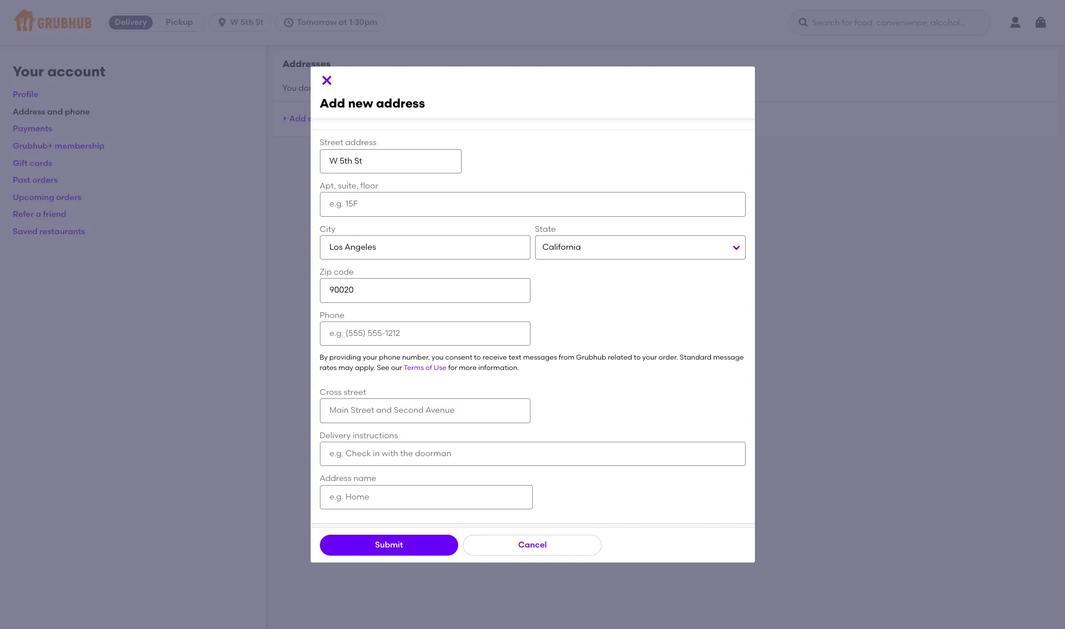 Task type: describe. For each thing, give the bounding box(es) containing it.
standard
[[680, 354, 712, 362]]

add inside button
[[289, 114, 306, 124]]

street
[[344, 388, 366, 398]]

grubhub+
[[13, 141, 53, 151]]

0 vertical spatial new
[[348, 96, 373, 111]]

grubhub
[[576, 354, 607, 362]]

don't
[[299, 83, 319, 93]]

past orders link
[[13, 175, 58, 185]]

address for address and phone
[[13, 107, 45, 117]]

suite,
[[338, 181, 359, 191]]

cards
[[30, 158, 52, 168]]

apt, suite, floor
[[320, 181, 378, 191]]

Apt, suite, floor text field
[[320, 192, 746, 217]]

delivery instructions
[[320, 431, 398, 441]]

City text field
[[320, 235, 530, 260]]

more
[[459, 364, 477, 372]]

restaurants
[[39, 227, 85, 237]]

Phone telephone field
[[320, 322, 530, 346]]

apply.
[[355, 364, 375, 372]]

0 vertical spatial address
[[376, 96, 425, 111]]

apt,
[[320, 181, 336, 191]]

past orders
[[13, 175, 58, 185]]

+
[[283, 114, 287, 124]]

street address
[[320, 138, 377, 148]]

upcoming orders
[[13, 193, 82, 202]]

+ add a new address button
[[283, 109, 366, 130]]

upcoming
[[13, 193, 54, 202]]

from
[[559, 354, 575, 362]]

text
[[509, 354, 522, 362]]

of
[[426, 364, 432, 372]]

gift cards
[[13, 158, 52, 168]]

at
[[339, 17, 347, 27]]

Delivery instructions text field
[[320, 442, 746, 467]]

your
[[13, 63, 44, 80]]

profile link
[[13, 90, 38, 100]]

address for address name
[[320, 474, 352, 484]]

grubhub+ membership
[[13, 141, 105, 151]]

may
[[339, 364, 353, 372]]

you
[[283, 83, 297, 93]]

terms of use for more information.
[[404, 364, 519, 372]]

saved restaurants link
[[13, 227, 85, 237]]

terms of use link
[[404, 364, 447, 372]]

a inside button
[[308, 114, 313, 124]]

refer a friend link
[[13, 210, 66, 220]]

refer a friend
[[13, 210, 66, 220]]

by providing your phone number, you consent to receive text messages from grubhub related to your order. standard message rates may apply. see our
[[320, 354, 744, 372]]

saved
[[359, 83, 382, 93]]

add new address
[[320, 96, 425, 111]]

upcoming orders link
[[13, 193, 82, 202]]

floor
[[361, 181, 378, 191]]

cancel button
[[463, 535, 602, 556]]

1:30pm
[[349, 17, 378, 27]]

related
[[608, 354, 632, 362]]

main navigation navigation
[[0, 0, 1066, 45]]

1 your from the left
[[363, 354, 378, 362]]

+ add a new address
[[283, 114, 366, 124]]

zip code
[[320, 268, 354, 277]]

tomorrow at 1:30pm button
[[276, 13, 390, 32]]

cancel
[[518, 540, 547, 550]]

w 5th st button
[[209, 13, 276, 32]]

pickup button
[[155, 13, 204, 32]]

orders for past orders
[[32, 175, 58, 185]]

2 your from the left
[[643, 354, 657, 362]]

rates
[[320, 364, 337, 372]]

code
[[334, 268, 354, 277]]

w
[[230, 17, 239, 27]]

svg image
[[283, 17, 295, 28]]

pickup
[[166, 17, 193, 27]]

profile
[[13, 90, 38, 100]]

Zip code telephone field
[[320, 279, 530, 303]]

st
[[256, 17, 264, 27]]

delivery button
[[107, 13, 155, 32]]

terms
[[404, 364, 424, 372]]

account
[[47, 63, 105, 80]]

payments
[[13, 124, 52, 134]]

gift
[[13, 158, 28, 168]]

tomorrow at 1:30pm
[[297, 17, 378, 27]]

payments link
[[13, 124, 52, 134]]

tomorrow
[[297, 17, 337, 27]]



Task type: vqa. For each thing, say whether or not it's contained in the screenshot.
BOBA
no



Task type: locate. For each thing, give the bounding box(es) containing it.
1 horizontal spatial your
[[643, 354, 657, 362]]

saved
[[13, 227, 38, 237]]

0 horizontal spatial delivery
[[115, 17, 147, 27]]

orders up friend
[[56, 193, 82, 202]]

2 vertical spatial address
[[345, 138, 377, 148]]

your account
[[13, 63, 105, 80]]

2 to from the left
[[634, 354, 641, 362]]

addresses.
[[384, 83, 426, 93]]

1 horizontal spatial a
[[308, 114, 313, 124]]

friend
[[43, 210, 66, 220]]

0 vertical spatial add
[[320, 96, 345, 111]]

1 horizontal spatial address
[[320, 474, 352, 484]]

zip
[[320, 268, 332, 277]]

1 to from the left
[[474, 354, 481, 362]]

1 vertical spatial a
[[36, 210, 41, 220]]

0 horizontal spatial address
[[13, 107, 45, 117]]

membership
[[55, 141, 105, 151]]

new inside button
[[315, 114, 332, 124]]

providing
[[330, 354, 361, 362]]

svg image inside w 5th st button
[[217, 17, 228, 28]]

consent
[[446, 354, 473, 362]]

and
[[47, 107, 63, 117]]

past
[[13, 175, 30, 185]]

a right refer
[[36, 210, 41, 220]]

order.
[[659, 354, 678, 362]]

orders
[[32, 175, 58, 185], [56, 193, 82, 202]]

0 horizontal spatial a
[[36, 210, 41, 220]]

delivery left instructions
[[320, 431, 351, 441]]

information.
[[479, 364, 519, 372]]

phone right and in the top left of the page
[[65, 107, 90, 117]]

address left name
[[320, 474, 352, 484]]

delivery for delivery instructions
[[320, 431, 351, 441]]

0 vertical spatial a
[[308, 114, 313, 124]]

address inside button
[[334, 114, 366, 124]]

Cross street text field
[[320, 399, 530, 424]]

to right related
[[634, 354, 641, 362]]

any
[[342, 83, 357, 93]]

a right +
[[308, 114, 313, 124]]

submit
[[375, 540, 403, 550]]

by
[[320, 354, 328, 362]]

state
[[535, 224, 556, 234]]

receive
[[483, 354, 507, 362]]

have
[[321, 83, 340, 93]]

5th
[[241, 17, 254, 27]]

address down addresses.
[[376, 96, 425, 111]]

instructions
[[353, 431, 398, 441]]

address right street on the left top of page
[[345, 138, 377, 148]]

phone up see
[[379, 354, 401, 362]]

see
[[377, 364, 390, 372]]

addresses
[[283, 58, 331, 69]]

our
[[391, 364, 402, 372]]

0 vertical spatial phone
[[65, 107, 90, 117]]

your up apply.
[[363, 354, 378, 362]]

0 vertical spatial delivery
[[115, 17, 147, 27]]

0 horizontal spatial add
[[289, 114, 306, 124]]

0 horizontal spatial phone
[[65, 107, 90, 117]]

phone inside by providing your phone number, you consent to receive text messages from grubhub related to your order. standard message rates may apply. see our
[[379, 354, 401, 362]]

gift cards link
[[13, 158, 52, 168]]

address
[[13, 107, 45, 117], [320, 474, 352, 484]]

1 horizontal spatial delivery
[[320, 431, 351, 441]]

orders for upcoming orders
[[56, 193, 82, 202]]

phone
[[320, 311, 345, 321]]

add right +
[[289, 114, 306, 124]]

messages
[[523, 354, 557, 362]]

orders up upcoming orders 'link'
[[32, 175, 58, 185]]

city
[[320, 224, 336, 234]]

address and phone
[[13, 107, 90, 117]]

new down you don't have any saved addresses.
[[348, 96, 373, 111]]

address and phone link
[[13, 107, 90, 117]]

w 5th st
[[230, 17, 264, 27]]

a
[[308, 114, 313, 124], [36, 210, 41, 220]]

use
[[434, 364, 447, 372]]

message
[[714, 354, 744, 362]]

add
[[320, 96, 345, 111], [289, 114, 306, 124]]

delivery inside delivery button
[[115, 17, 147, 27]]

street
[[320, 138, 343, 148]]

svg image
[[1034, 16, 1048, 30], [217, 17, 228, 28], [798, 17, 810, 28], [320, 74, 334, 87]]

1 vertical spatial address
[[320, 474, 352, 484]]

your left order.
[[643, 354, 657, 362]]

0 horizontal spatial your
[[363, 354, 378, 362]]

refer
[[13, 210, 34, 220]]

number,
[[402, 354, 430, 362]]

new
[[348, 96, 373, 111], [315, 114, 332, 124]]

Street address text field
[[320, 149, 462, 174]]

1 vertical spatial phone
[[379, 354, 401, 362]]

1 vertical spatial delivery
[[320, 431, 351, 441]]

name
[[354, 474, 377, 484]]

1 vertical spatial new
[[315, 114, 332, 124]]

new up street on the left top of page
[[315, 114, 332, 124]]

delivery for delivery
[[115, 17, 147, 27]]

submit button
[[320, 535, 459, 556]]

you don't have any saved addresses.
[[283, 83, 426, 93]]

delivery
[[115, 17, 147, 27], [320, 431, 351, 441]]

Address name text field
[[320, 485, 533, 510]]

you
[[432, 354, 444, 362]]

address down profile link
[[13, 107, 45, 117]]

address name
[[320, 474, 377, 484]]

grubhub+ membership link
[[13, 141, 105, 151]]

cross
[[320, 388, 342, 398]]

to
[[474, 354, 481, 362], [634, 354, 641, 362]]

saved restaurants
[[13, 227, 85, 237]]

0 horizontal spatial to
[[474, 354, 481, 362]]

1 horizontal spatial add
[[320, 96, 345, 111]]

1 vertical spatial orders
[[56, 193, 82, 202]]

1 vertical spatial address
[[334, 114, 366, 124]]

1 horizontal spatial new
[[348, 96, 373, 111]]

0 vertical spatial orders
[[32, 175, 58, 185]]

to up more
[[474, 354, 481, 362]]

add down have
[[320, 96, 345, 111]]

1 horizontal spatial phone
[[379, 354, 401, 362]]

0 horizontal spatial new
[[315, 114, 332, 124]]

0 vertical spatial address
[[13, 107, 45, 117]]

1 vertical spatial add
[[289, 114, 306, 124]]

address up street address
[[334, 114, 366, 124]]

for
[[448, 364, 458, 372]]

1 horizontal spatial to
[[634, 354, 641, 362]]

your
[[363, 354, 378, 362], [643, 354, 657, 362]]

delivery left pickup
[[115, 17, 147, 27]]



